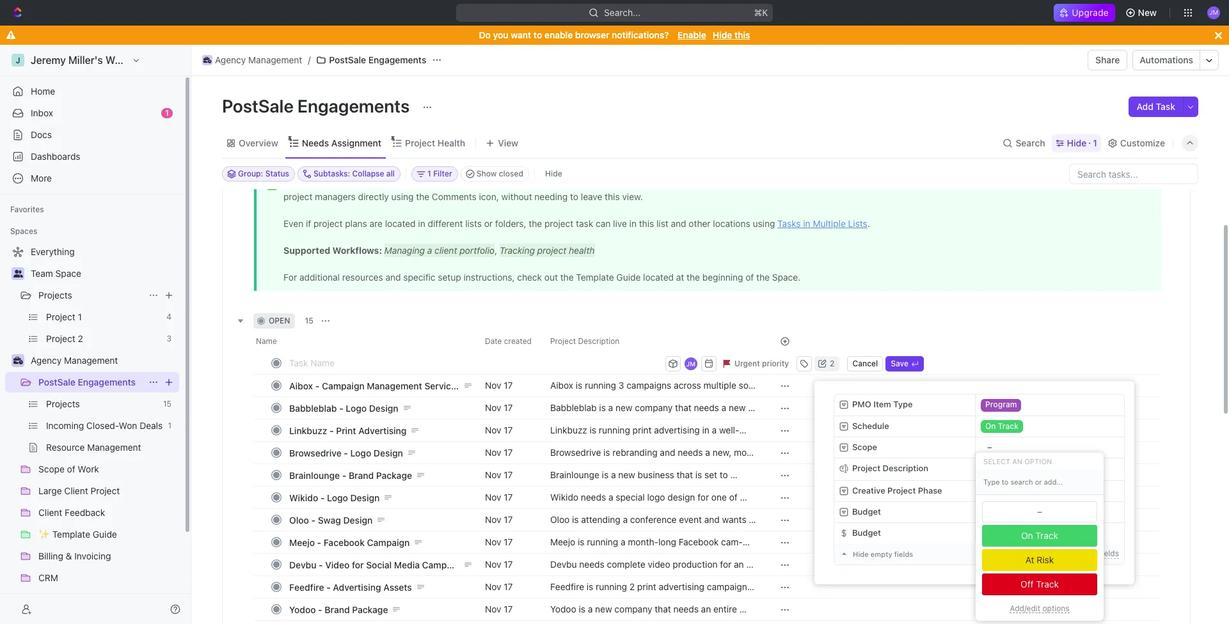 Task type: locate. For each thing, give the bounding box(es) containing it.
fields right empty
[[895, 551, 914, 559]]

0 horizontal spatial linkbuzz
[[289, 425, 327, 436]]

hide for hide empty fields
[[853, 551, 869, 559]]

add/edit options
[[1011, 604, 1070, 614]]

- down the print
[[344, 448, 348, 459]]

save
[[891, 359, 909, 368]]

- inside 'link'
[[321, 493, 325, 504]]

oloo - swag design
[[289, 515, 373, 526]]

browsedrive for browsedrive - logo design
[[289, 448, 342, 459]]

brand for brainlounge
[[349, 470, 374, 481]]

1 horizontal spatial –
[[988, 443, 993, 453]]

is up magazine
[[590, 425, 597, 436]]

oloo
[[289, 515, 309, 526]]

logo left design at right
[[648, 492, 666, 503]]

hide inside button
[[545, 169, 563, 179]]

- for devbu
[[319, 560, 323, 571]]

services
[[425, 381, 461, 392]]

browsedrive - logo design link
[[286, 444, 475, 463]]

browsedrive is rebranding and needs a new, mod ern logo.
[[551, 447, 757, 470]]

1 vertical spatial add
[[1058, 549, 1072, 559]]

0 horizontal spatial yodoo
[[289, 605, 316, 616]]

2 vertical spatial management
[[367, 381, 422, 392]]

design.
[[675, 616, 705, 625]]

Search tasks... text field
[[1070, 165, 1199, 184]]

linkbuzz up known
[[551, 425, 588, 436]]

agency management link inside tree
[[31, 351, 177, 371]]

0 vertical spatial track
[[1036, 531, 1059, 542]]

2 horizontal spatial campaign
[[422, 560, 465, 571]]

1 vertical spatial advertising
[[333, 582, 381, 593]]

wikido for wikido needs a special logo design for one of their sub-brands.
[[551, 492, 579, 503]]

advertising inside the linkbuzz is running print advertising in a well- known magazine and needs content creation.
[[654, 425, 700, 436]]

ern
[[551, 459, 564, 470]]

postsale inside the sidebar navigation
[[38, 377, 75, 388]]

aibox - campaign management services
[[289, 381, 461, 392]]

an up campaigns on the right of the page
[[734, 560, 744, 570]]

1 vertical spatial agency management link
[[31, 351, 177, 371]]

1 vertical spatial logo
[[351, 448, 372, 459]]

1 vertical spatial an
[[734, 560, 744, 570]]

logo
[[346, 403, 367, 414], [351, 448, 372, 459], [327, 493, 348, 504]]

1 vertical spatial of
[[632, 594, 640, 604]]

1 vertical spatial 1
[[1094, 137, 1098, 148]]

at
[[1026, 555, 1035, 566]]

advertising up assets. at the right bottom of the page
[[659, 582, 705, 593]]

agency management inside the sidebar navigation
[[31, 355, 118, 366]]

a inside the browsedrive is rebranding and needs a new, mod ern logo.
[[706, 447, 711, 458]]

1 horizontal spatial and
[[622, 437, 638, 448]]

- down the browsedrive - logo design
[[342, 470, 347, 481]]

1 vertical spatial running
[[596, 582, 627, 593]]

2 left cancel
[[830, 359, 835, 368]]

babbleblab - logo design link
[[286, 399, 475, 418]]

running
[[599, 425, 631, 436], [596, 582, 627, 593]]

management inside tree
[[64, 355, 118, 366]]

select an option
[[984, 457, 1053, 466]]

0 horizontal spatial postsale engagements link
[[38, 373, 143, 393]]

1 vertical spatial logo
[[655, 616, 672, 625]]

package
[[577, 616, 612, 625]]

1 horizontal spatial agency
[[215, 54, 246, 65]]

logo inside yodoo is a new company that needs an entire brand package including logo design.
[[655, 616, 672, 625]]

linkbuzz for linkbuzz is running print advertising in a well- known magazine and needs content creation.
[[551, 425, 588, 436]]

agency inside the sidebar navigation
[[31, 355, 62, 366]]

a right in
[[712, 425, 717, 436]]

wikido inside 'link'
[[289, 493, 318, 504]]

wikido up their
[[551, 492, 579, 503]]

– up select
[[988, 443, 993, 453]]

1 vertical spatial engagements
[[298, 95, 410, 117]]

1 vertical spatial –
[[983, 464, 988, 475]]

add
[[1137, 101, 1154, 112], [1058, 549, 1072, 559]]

design down brainlounge - brand package
[[351, 493, 380, 504]]

– inside dropdown button
[[988, 443, 993, 453]]

1 horizontal spatial wikido
[[551, 492, 579, 503]]

meejo
[[289, 537, 315, 548]]

0 horizontal spatial devbu
[[289, 560, 317, 571]]

2 inside "dropdown button"
[[830, 359, 835, 368]]

content
[[668, 437, 699, 448]]

1 horizontal spatial devbu
[[551, 560, 577, 570]]

package up "wikido - logo design" 'link'
[[376, 470, 412, 481]]

1 horizontal spatial fields
[[1100, 549, 1120, 559]]

design inside browsedrive - logo design link
[[374, 448, 403, 459]]

dashboards link
[[5, 147, 179, 167]]

and inside the browsedrive is rebranding and needs a new, mod ern logo.
[[660, 447, 676, 458]]

feedfire up the "brand"
[[551, 582, 585, 593]]

devbu inside devbu needs complete video production for an upcoming social media campaign.
[[551, 560, 577, 570]]

running up creation
[[596, 582, 627, 593]]

share
[[1096, 54, 1121, 65]]

devbu up upcoming
[[551, 560, 577, 570]]

design for oloo - swag design
[[344, 515, 373, 526]]

devbu needs complete video production for an upcoming social media campaign.
[[551, 560, 747, 582]]

an left entire
[[702, 604, 711, 615]]

advertising up yodoo - brand package
[[333, 582, 381, 593]]

1 vertical spatial advertising
[[659, 582, 705, 593]]

linkbuzz for linkbuzz - print advertising
[[289, 425, 327, 436]]

1 horizontal spatial linkbuzz
[[551, 425, 588, 436]]

of left the
[[632, 594, 640, 604]]

2 vertical spatial engagements
[[78, 377, 136, 388]]

- right aibox
[[316, 381, 320, 392]]

track
[[1036, 531, 1059, 542], [1037, 579, 1060, 590]]

value not set element
[[981, 442, 999, 455], [983, 502, 1098, 523]]

add inside add task button
[[1137, 101, 1154, 112]]

1 horizontal spatial management
[[248, 54, 302, 65]]

linkbuzz down babbleblab
[[289, 425, 327, 436]]

feedfire inside 'feedfire is running 2 print advertising campaigns and needs creation of the assets.'
[[551, 582, 585, 593]]

facebook
[[324, 537, 365, 548]]

wikido up oloo
[[289, 493, 318, 504]]

logo up linkbuzz - print advertising
[[346, 403, 367, 414]]

logo.
[[567, 459, 587, 470]]

favorites
[[10, 205, 44, 214]]

devbu down meejo
[[289, 560, 317, 571]]

feedfire is running 2 print advertising campaigns and needs creation of the assets.
[[551, 582, 755, 604]]

- for babbleblab
[[339, 403, 344, 414]]

brainlounge
[[289, 470, 340, 481]]

- up swag
[[321, 493, 325, 504]]

brand down the browsedrive - logo design
[[349, 470, 374, 481]]

running for creation
[[596, 582, 627, 593]]

2 up the company
[[630, 582, 635, 593]]

1 horizontal spatial 2
[[830, 359, 835, 368]]

is left social
[[587, 582, 594, 593]]

1 vertical spatial track
[[1037, 579, 1060, 590]]

0 vertical spatial package
[[376, 470, 412, 481]]

cancel button
[[848, 356, 884, 372]]

user group image
[[13, 270, 23, 278]]

running inside 'feedfire is running 2 print advertising campaigns and needs creation of the assets.'
[[596, 582, 627, 593]]

new
[[1139, 7, 1158, 18]]

Type to search or add... field
[[976, 470, 1104, 496]]

needs inside 'feedfire is running 2 print advertising campaigns and needs creation of the assets.'
[[568, 594, 594, 604]]

1 horizontal spatial postsale
[[222, 95, 294, 117]]

package
[[376, 470, 412, 481], [352, 605, 388, 616]]

- for wikido
[[321, 493, 325, 504]]

2 vertical spatial –
[[1038, 507, 1043, 517]]

options
[[1043, 604, 1070, 614]]

brand for yodoo
[[325, 605, 350, 616]]

yodoo up the "brand"
[[551, 604, 577, 615]]

1 horizontal spatial for
[[698, 492, 710, 503]]

0 horizontal spatial campaign
[[322, 381, 365, 392]]

feedfire for feedfire is running 2 print advertising campaigns and needs creation of the assets.
[[551, 582, 585, 593]]

campaign down oloo - swag design link
[[367, 537, 410, 548]]

value not set element up select
[[981, 442, 999, 455]]

0 horizontal spatial browsedrive
[[289, 448, 342, 459]]

running inside the linkbuzz is running print advertising in a well- known magazine and needs content creation.
[[599, 425, 631, 436]]

– for – dropdown button
[[988, 443, 993, 453]]

management
[[248, 54, 302, 65], [64, 355, 118, 366], [367, 381, 422, 392]]

agency right business time image
[[215, 54, 246, 65]]

campaign up the babbleblab - logo design
[[322, 381, 365, 392]]

a up package
[[588, 604, 593, 615]]

1
[[165, 108, 169, 118], [1094, 137, 1098, 148]]

value not set element up the on track
[[983, 502, 1098, 523]]

design up linkbuzz - print advertising link
[[369, 403, 399, 414]]

engagements inside the sidebar navigation
[[78, 377, 136, 388]]

hide inside custom fields element
[[853, 551, 869, 559]]

1 horizontal spatial add
[[1137, 101, 1154, 112]]

special
[[616, 492, 645, 503]]

inbox
[[31, 108, 53, 118]]

yodoo inside yodoo is a new company that needs an entire brand package including logo design.
[[551, 604, 577, 615]]

running up magazine
[[599, 425, 631, 436]]

design
[[369, 403, 399, 414], [374, 448, 403, 459], [351, 493, 380, 504], [344, 515, 373, 526]]

aibox
[[289, 381, 313, 392]]

agency management right business time icon
[[31, 355, 118, 366]]

or
[[1074, 549, 1082, 559]]

0 vertical spatial 1
[[165, 108, 169, 118]]

linkbuzz - print advertising
[[289, 425, 407, 436]]

2 vertical spatial logo
[[327, 493, 348, 504]]

add left task
[[1137, 101, 1154, 112]]

- left video
[[319, 560, 323, 571]]

2 horizontal spatial –
[[1038, 507, 1043, 517]]

track right off
[[1037, 579, 1060, 590]]

0 horizontal spatial –
[[983, 464, 988, 475]]

a inside the wikido needs a special logo design for one of their sub-brands.
[[609, 492, 614, 503]]

a left new, at right
[[706, 447, 711, 458]]

1 vertical spatial brand
[[325, 605, 350, 616]]

- right oloo
[[311, 515, 316, 526]]

- for meejo
[[317, 537, 322, 548]]

assignment
[[332, 137, 382, 148]]

1 vertical spatial print
[[638, 582, 657, 593]]

1 vertical spatial agency
[[31, 355, 62, 366]]

0 horizontal spatial wikido
[[289, 493, 318, 504]]

docs link
[[5, 125, 179, 145]]

browsedrive inside the browsedrive is rebranding and needs a new, mod ern logo.
[[551, 447, 601, 458]]

running for magazine
[[599, 425, 631, 436]]

linkbuzz inside the linkbuzz is running print advertising in a well- known magazine and needs content creation.
[[551, 425, 588, 436]]

browsedrive up brainlounge
[[289, 448, 342, 459]]

- down video
[[327, 582, 331, 593]]

is for browsedrive
[[604, 447, 611, 458]]

0 horizontal spatial and
[[551, 594, 566, 604]]

1 horizontal spatial campaign
[[367, 537, 410, 548]]

2 horizontal spatial an
[[1013, 457, 1023, 466]]

tree containing team space
[[5, 242, 179, 625]]

you
[[493, 29, 509, 40]]

1 vertical spatial agency management
[[31, 355, 118, 366]]

print up the
[[638, 582, 657, 593]]

1 horizontal spatial an
[[734, 560, 744, 570]]

logo down that
[[655, 616, 672, 625]]

video
[[325, 560, 350, 571]]

campaign right media on the bottom
[[422, 560, 465, 571]]

rebranding
[[613, 447, 658, 458]]

2 vertical spatial postsale engagements
[[38, 377, 136, 388]]

- left the print
[[330, 425, 334, 436]]

1 horizontal spatial agency management link
[[199, 53, 306, 68]]

2 vertical spatial an
[[702, 604, 711, 615]]

0 vertical spatial brand
[[349, 470, 374, 481]]

1 vertical spatial postsale engagements link
[[38, 373, 143, 393]]

feedfire up yodoo - brand package
[[289, 582, 324, 593]]

is up package
[[579, 604, 586, 615]]

design up brainlounge - brand package link
[[374, 448, 403, 459]]

is inside 'feedfire is running 2 print advertising campaigns and needs creation of the assets.'
[[587, 582, 594, 593]]

0 vertical spatial running
[[599, 425, 631, 436]]

track for on track
[[1036, 531, 1059, 542]]

- for aibox
[[316, 381, 320, 392]]

0 horizontal spatial agency management
[[31, 355, 118, 366]]

agency right business time icon
[[31, 355, 62, 366]]

0 vertical spatial add
[[1137, 101, 1154, 112]]

complete
[[607, 560, 646, 570]]

0 horizontal spatial add
[[1058, 549, 1072, 559]]

swag
[[318, 515, 341, 526]]

wikido needs a special logo design for one of their sub-brands. button
[[543, 487, 765, 515]]

0 vertical spatial of
[[730, 492, 738, 503]]

design inside "wikido - logo design" 'link'
[[351, 493, 380, 504]]

+
[[1051, 549, 1056, 559]]

1 vertical spatial postsale
[[222, 95, 294, 117]]

hide
[[713, 29, 733, 40], [1068, 137, 1087, 148], [545, 169, 563, 179], [853, 551, 869, 559]]

– inside button
[[983, 464, 988, 475]]

yodoo down feedfire - advertising assets
[[289, 605, 316, 616]]

agency management left the /
[[215, 54, 302, 65]]

a up 'brands.'
[[609, 492, 614, 503]]

for up campaigns on the right of the page
[[721, 560, 732, 570]]

1 horizontal spatial 1
[[1094, 137, 1098, 148]]

- down feedfire - advertising assets
[[318, 605, 323, 616]]

business time image
[[203, 57, 211, 63]]

agency
[[215, 54, 246, 65], [31, 355, 62, 366]]

needs
[[302, 137, 329, 148]]

fields right the edit
[[1100, 549, 1120, 559]]

needs inside the wikido needs a special logo design for one of their sub-brands.
[[581, 492, 606, 503]]

0 vertical spatial value not set element
[[981, 442, 999, 455]]

1 vertical spatial management
[[64, 355, 118, 366]]

cancel
[[853, 359, 879, 368]]

0 horizontal spatial postsale
[[38, 377, 75, 388]]

yodoo - brand package link
[[286, 601, 475, 619]]

share button
[[1088, 50, 1128, 70]]

meejo - facebook campaign
[[289, 537, 410, 548]]

– down – dropdown button
[[983, 464, 988, 475]]

an
[[1013, 457, 1023, 466], [734, 560, 744, 570], [702, 604, 711, 615]]

add task
[[1137, 101, 1176, 112]]

search...
[[604, 7, 641, 18]]

and inside 'feedfire is running 2 print advertising campaigns and needs creation of the assets.'
[[551, 594, 566, 604]]

0 vertical spatial postsale engagements
[[329, 54, 427, 65]]

creation.
[[702, 437, 738, 448]]

2 vertical spatial postsale
[[38, 377, 75, 388]]

linkbuzz is running print advertising in a well- known magazine and needs content creation.
[[551, 425, 740, 448]]

advertising inside 'feedfire is running 2 print advertising campaigns and needs creation of the assets.'
[[659, 582, 705, 593]]

0 vertical spatial –
[[988, 443, 993, 453]]

for right video
[[352, 560, 364, 571]]

customize button
[[1104, 134, 1170, 152]]

design inside oloo - swag design link
[[344, 515, 373, 526]]

0 vertical spatial 2
[[830, 359, 835, 368]]

team space link
[[31, 264, 177, 284]]

magazine
[[580, 437, 620, 448]]

browsedrive up logo.
[[551, 447, 601, 458]]

- right meejo
[[317, 537, 322, 548]]

design inside babbleblab - logo design link
[[369, 403, 399, 414]]

0 vertical spatial logo
[[346, 403, 367, 414]]

logo inside 'link'
[[327, 493, 348, 504]]

1 vertical spatial 2
[[630, 582, 635, 593]]

design up meejo - facebook campaign
[[344, 515, 373, 526]]

for left one
[[698, 492, 710, 503]]

a inside the linkbuzz is running print advertising in a well- known magazine and needs content creation.
[[712, 425, 717, 436]]

track up +
[[1036, 531, 1059, 542]]

1 horizontal spatial of
[[730, 492, 738, 503]]

is inside yodoo is a new company that needs an entire brand package including logo design.
[[579, 604, 586, 615]]

logo up brainlounge - brand package
[[351, 448, 372, 459]]

– up the on track
[[1038, 507, 1043, 517]]

option
[[1025, 457, 1053, 466]]

0 horizontal spatial agency management link
[[31, 351, 177, 371]]

task
[[1157, 101, 1176, 112]]

of right one
[[730, 492, 738, 503]]

print inside the linkbuzz is running print advertising in a well- known magazine and needs content creation.
[[633, 425, 652, 436]]

0 horizontal spatial 2
[[630, 582, 635, 593]]

1 horizontal spatial postsale engagements link
[[313, 53, 430, 68]]

logo
[[648, 492, 666, 503], [655, 616, 672, 625]]

2 horizontal spatial and
[[660, 447, 676, 458]]

0 vertical spatial agency
[[215, 54, 246, 65]]

feedfire
[[551, 582, 585, 593], [289, 582, 324, 593]]

on track
[[1022, 531, 1059, 542]]

0 vertical spatial management
[[248, 54, 302, 65]]

space
[[55, 268, 81, 279]]

add right +
[[1058, 549, 1072, 559]]

linkbuzz inside linkbuzz - print advertising link
[[289, 425, 327, 436]]

postsale
[[329, 54, 366, 65], [222, 95, 294, 117], [38, 377, 75, 388]]

2 horizontal spatial for
[[721, 560, 732, 570]]

1 horizontal spatial browsedrive
[[551, 447, 601, 458]]

-
[[316, 381, 320, 392], [339, 403, 344, 414], [330, 425, 334, 436], [344, 448, 348, 459], [342, 470, 347, 481], [321, 493, 325, 504], [311, 515, 316, 526], [317, 537, 322, 548], [319, 560, 323, 571], [327, 582, 331, 593], [318, 605, 323, 616]]

at risk
[[1026, 555, 1055, 566]]

advertising up content
[[654, 425, 700, 436]]

advertising down babbleblab - logo design link at the bottom of page
[[359, 425, 407, 436]]

0 horizontal spatial 1
[[165, 108, 169, 118]]

package down "feedfire - advertising assets" link
[[352, 605, 388, 616]]

campaign
[[322, 381, 365, 392], [367, 537, 410, 548], [422, 560, 465, 571]]

open
[[269, 316, 290, 326]]

is inside the browsedrive is rebranding and needs a new, mod ern logo.
[[604, 447, 611, 458]]

company
[[615, 604, 653, 615]]

is inside the linkbuzz is running print advertising in a well- known magazine and needs content creation.
[[590, 425, 597, 436]]

0 horizontal spatial of
[[632, 594, 640, 604]]

project health
[[405, 137, 466, 148]]

an right select
[[1013, 457, 1023, 466]]

1 horizontal spatial feedfire
[[551, 582, 585, 593]]

is left rebranding
[[604, 447, 611, 458]]

- up the print
[[339, 403, 344, 414]]

0 vertical spatial print
[[633, 425, 652, 436]]

wikido inside the wikido needs a special logo design for one of their sub-brands.
[[551, 492, 579, 503]]

1 vertical spatial package
[[352, 605, 388, 616]]

linkbuzz - print advertising link
[[286, 422, 475, 440]]

brand down feedfire - advertising assets
[[325, 605, 350, 616]]

0 horizontal spatial management
[[64, 355, 118, 366]]

logo up oloo - swag design
[[327, 493, 348, 504]]

- for yodoo
[[318, 605, 323, 616]]

0 horizontal spatial fields
[[895, 551, 914, 559]]

print up rebranding
[[633, 425, 652, 436]]

media
[[394, 560, 420, 571]]

1 horizontal spatial agency management
[[215, 54, 302, 65]]

meejo - facebook campaign link
[[286, 534, 475, 552]]

tree
[[5, 242, 179, 625]]



Task type: describe. For each thing, give the bounding box(es) containing it.
print inside 'feedfire is running 2 print advertising campaigns and needs creation of the assets.'
[[638, 582, 657, 593]]

design for browsedrive - logo design
[[374, 448, 403, 459]]

postsale engagements inside tree
[[38, 377, 136, 388]]

one
[[712, 492, 727, 503]]

dashboards
[[31, 151, 80, 162]]

babbleblab - logo design
[[289, 403, 399, 414]]

assets
[[384, 582, 412, 593]]

of inside 'feedfire is running 2 print advertising campaigns and needs creation of the assets.'
[[632, 594, 640, 604]]

hide empty fields
[[853, 551, 914, 559]]

design
[[668, 492, 696, 503]]

do you want to enable browser notifications? enable hide this
[[479, 29, 751, 40]]

new
[[595, 604, 612, 615]]

and inside the linkbuzz is running print advertising in a well- known magazine and needs content creation.
[[622, 437, 638, 448]]

select
[[984, 457, 1011, 466]]

add task button
[[1130, 97, 1184, 117]]

logo for browsedrive
[[351, 448, 372, 459]]

0 vertical spatial advertising
[[359, 425, 407, 436]]

overview link
[[236, 134, 278, 152]]

wikido - logo design link
[[286, 489, 475, 507]]

– for – button
[[983, 464, 988, 475]]

off
[[1021, 579, 1034, 590]]

needs inside yodoo is a new company that needs an entire brand package including logo design.
[[674, 604, 699, 615]]

upgrade
[[1073, 7, 1109, 18]]

an inside yodoo is a new company that needs an entire brand package including logo design.
[[702, 604, 711, 615]]

well-
[[720, 425, 740, 436]]

spaces
[[10, 227, 37, 236]]

brands.
[[591, 504, 622, 515]]

is for yodoo
[[579, 604, 586, 615]]

favorites button
[[5, 202, 49, 218]]

in
[[703, 425, 710, 436]]

yodoo - brand package
[[289, 605, 388, 616]]

– button
[[976, 442, 1004, 455]]

1 inside the sidebar navigation
[[165, 108, 169, 118]]

browsedrive - logo design
[[289, 448, 403, 459]]

- for linkbuzz
[[330, 425, 334, 436]]

yodoo for yodoo is a new company that needs an entire brand package including logo design.
[[551, 604, 577, 615]]

Task Name text field
[[289, 353, 663, 373]]

browser
[[576, 29, 610, 40]]

2 button
[[815, 356, 840, 372]]

hide for hide
[[545, 169, 563, 179]]

logo for babbleblab
[[346, 403, 367, 414]]

video
[[648, 560, 671, 570]]

wikido needs a special logo design for one of their sub-brands.
[[551, 492, 740, 515]]

- for browsedrive
[[344, 448, 348, 459]]

+ add or edit fields
[[1051, 549, 1120, 559]]

projects
[[38, 290, 72, 301]]

production
[[673, 560, 718, 570]]

this
[[735, 29, 751, 40]]

value not set element inside custom fields element
[[981, 442, 999, 455]]

do
[[479, 29, 491, 40]]

0 horizontal spatial for
[[352, 560, 364, 571]]

campaigns
[[707, 582, 752, 593]]

on
[[1022, 531, 1034, 542]]

design for wikido - logo design
[[351, 493, 380, 504]]

0 vertical spatial agency management
[[215, 54, 302, 65]]

devbu for devbu needs complete video production for an upcoming social media campaign.
[[551, 560, 577, 570]]

- for oloo
[[311, 515, 316, 526]]

devbu - video for social media campaign
[[289, 560, 465, 571]]

is for linkbuzz
[[590, 425, 597, 436]]

a inside yodoo is a new company that needs an entire brand package including logo design.
[[588, 604, 593, 615]]

/
[[308, 54, 311, 65]]

notifications?
[[612, 29, 669, 40]]

feedfire for feedfire - advertising assets
[[289, 582, 324, 593]]

home link
[[5, 81, 179, 102]]

save button
[[886, 356, 924, 372]]

1 vertical spatial postsale engagements
[[222, 95, 414, 117]]

mod
[[734, 447, 757, 458]]

entire
[[714, 604, 738, 615]]

for inside the wikido needs a special logo design for one of their sub-brands.
[[698, 492, 710, 503]]

off track
[[1021, 579, 1060, 590]]

of inside the wikido needs a special logo design for one of their sub-brands.
[[730, 492, 738, 503]]

sidebar navigation
[[0, 45, 191, 625]]

track for off track
[[1037, 579, 1060, 590]]

0 vertical spatial campaign
[[322, 381, 365, 392]]

brainlounge - brand package
[[289, 470, 412, 481]]

empty
[[871, 551, 893, 559]]

2 horizontal spatial management
[[367, 381, 422, 392]]

add inside custom fields element
[[1058, 549, 1072, 559]]

0 vertical spatial an
[[1013, 457, 1023, 466]]

- for feedfire
[[327, 582, 331, 593]]

2 inside 'feedfire is running 2 print advertising campaigns and needs creation of the assets.'
[[630, 582, 635, 593]]

package for yodoo - brand package
[[352, 605, 388, 616]]

2 horizontal spatial postsale
[[329, 54, 366, 65]]

devbu needs complete video production for an upcoming social media campaign. button
[[543, 554, 765, 582]]

needs inside the linkbuzz is running print advertising in a well- known magazine and needs content creation.
[[640, 437, 665, 448]]

search button
[[1000, 134, 1050, 152]]

upgrade link
[[1055, 4, 1116, 22]]

an inside devbu needs complete video production for an upcoming social media campaign.
[[734, 560, 744, 570]]

enable
[[545, 29, 573, 40]]

yodoo is a new company that needs an entire brand package including logo design.
[[551, 604, 740, 625]]

print
[[336, 425, 356, 436]]

devbu for devbu - video for social media campaign
[[289, 560, 317, 571]]

tree inside the sidebar navigation
[[5, 242, 179, 625]]

wikido for wikido - logo design
[[289, 493, 318, 504]]

media
[[620, 571, 645, 582]]

to
[[534, 29, 542, 40]]

project health link
[[403, 134, 466, 152]]

0 vertical spatial postsale engagements link
[[313, 53, 430, 68]]

including
[[615, 616, 652, 625]]

needs inside the browsedrive is rebranding and needs a new, mod ern logo.
[[678, 447, 703, 458]]

devbu - video for social media campaign link
[[286, 556, 475, 575]]

⌘k
[[754, 7, 768, 18]]

new,
[[713, 447, 732, 458]]

aibox - campaign management services link
[[286, 377, 475, 395]]

package for brainlounge - brand package
[[376, 470, 412, 481]]

is for feedfire
[[587, 582, 594, 593]]

hide for hide 1
[[1068, 137, 1087, 148]]

custom fields element
[[834, 394, 1126, 566]]

2 vertical spatial campaign
[[422, 560, 465, 571]]

1 vertical spatial value not set element
[[983, 502, 1098, 523]]

creation
[[596, 594, 630, 604]]

new button
[[1121, 3, 1165, 23]]

their
[[551, 504, 569, 515]]

0 vertical spatial engagements
[[369, 54, 427, 65]]

feedfire - advertising assets
[[289, 582, 412, 593]]

design for babbleblab - logo design
[[369, 403, 399, 414]]

team
[[31, 268, 53, 279]]

linkbuzz is running print advertising in a well- known magazine and needs content creation. button
[[543, 419, 765, 448]]

wikido - logo design
[[289, 493, 380, 504]]

babbleblab
[[289, 403, 337, 414]]

Set value for Budget Custom Field text field
[[976, 524, 1125, 544]]

- for brainlounge
[[342, 470, 347, 481]]

automations
[[1141, 54, 1194, 65]]

customize
[[1121, 137, 1166, 148]]

logo inside the wikido needs a special logo design for one of their sub-brands.
[[648, 492, 666, 503]]

– button
[[976, 459, 1125, 481]]

enable
[[678, 29, 707, 40]]

browsedrive is rebranding and needs a new, mod ern logo. button
[[543, 442, 765, 470]]

needs inside devbu needs complete video production for an upcoming social media campaign.
[[580, 560, 605, 570]]

business time image
[[13, 357, 23, 365]]

sub-
[[572, 504, 591, 515]]

0 vertical spatial agency management link
[[199, 53, 306, 68]]

yodoo for yodoo - brand package
[[289, 605, 316, 616]]

for inside devbu needs complete video production for an upcoming social media campaign.
[[721, 560, 732, 570]]

logo for wikido
[[327, 493, 348, 504]]

browsedrive for browsedrive is rebranding and needs a new, mod ern logo.
[[551, 447, 601, 458]]

team space
[[31, 268, 81, 279]]



Task type: vqa. For each thing, say whether or not it's contained in the screenshot.
Needs Assignment
yes



